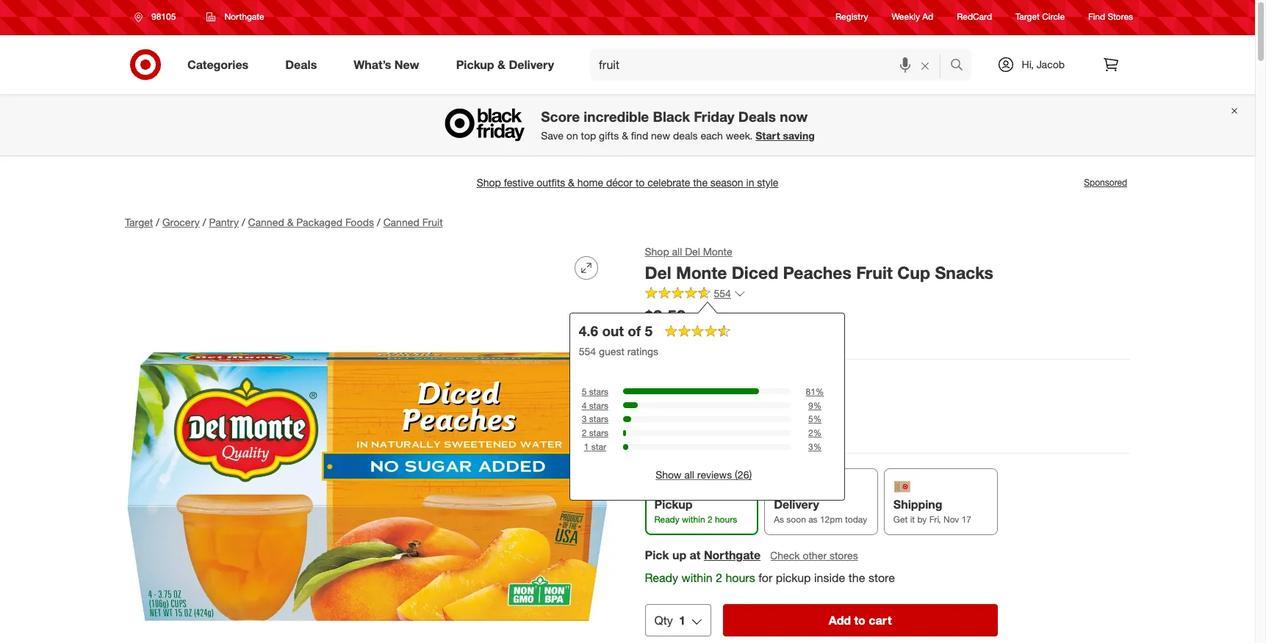 Task type: vqa. For each thing, say whether or not it's contained in the screenshot.
The At Northgate
yes



Task type: locate. For each thing, give the bounding box(es) containing it.
2 canned from the left
[[383, 216, 419, 229]]

grocery
[[162, 216, 200, 229]]

3 up 2 stars
[[582, 414, 587, 425]]

1
[[584, 442, 589, 453], [679, 614, 686, 628]]

pickup ready within 2 hours
[[655, 498, 738, 526]]

0 vertical spatial northgate
[[224, 11, 264, 22]]

show
[[656, 469, 682, 481]]

1 horizontal spatial 554
[[714, 287, 731, 300]]

0 vertical spatial within
[[682, 515, 706, 526]]

5 right of on the bottom of page
[[645, 322, 653, 339]]

554 guest ratings
[[579, 345, 659, 358]]

fruit right foods
[[422, 216, 443, 229]]

0 horizontal spatial pickup
[[456, 57, 494, 72]]

554 up /ounce
[[714, 287, 731, 300]]

5 %
[[809, 414, 822, 425]]

deals link
[[273, 48, 335, 81]]

0 horizontal spatial &
[[287, 216, 294, 229]]

canned right foods
[[383, 216, 419, 229]]

cart
[[869, 614, 892, 628]]

1 vertical spatial all
[[685, 469, 695, 481]]

stars for 2 stars
[[589, 428, 609, 439]]

4 right count
[[683, 376, 690, 390]]

target left grocery
[[125, 216, 153, 229]]

stars up 2 stars
[[589, 414, 609, 425]]

)
[[749, 312, 752, 325]]

ready inside pickup ready within 2 hours
[[655, 515, 680, 526]]

canned fruit link
[[383, 216, 443, 229]]

northgate button
[[197, 4, 274, 30]]

star
[[592, 442, 607, 453]]

% for 3
[[814, 442, 822, 453]]

554 down 4.6
[[579, 345, 596, 358]]

1 vertical spatial delivery
[[774, 498, 820, 512]]

4 for 4 stars
[[582, 400, 587, 411]]

redcard link
[[957, 11, 992, 23]]

del right shop
[[685, 245, 701, 258]]

2 up "pick up at northgate"
[[708, 515, 713, 526]]

1 horizontal spatial 4
[[660, 409, 666, 424]]

4 inside 4 link
[[660, 409, 666, 424]]

stars up the 4 stars
[[589, 386, 609, 397]]

northgate up "for"
[[704, 548, 761, 563]]

canned
[[248, 216, 284, 229], [383, 216, 419, 229]]

target for target circle
[[1016, 11, 1040, 22]]

fruit left the cup
[[857, 262, 893, 283]]

0 vertical spatial monte
[[703, 245, 733, 258]]

0 horizontal spatial delivery
[[509, 57, 554, 72]]

qty 1
[[655, 614, 686, 628]]

17
[[962, 515, 972, 526]]

stars up the 'star'
[[589, 428, 609, 439]]

at right of on the bottom of page
[[645, 330, 654, 343]]

pickup down show
[[655, 498, 693, 512]]

northgate button
[[704, 548, 761, 565]]

0 vertical spatial 1
[[584, 442, 589, 453]]

stars
[[589, 386, 609, 397], [589, 400, 609, 411], [589, 414, 609, 425], [589, 428, 609, 439]]

add to cart button
[[723, 605, 998, 637]]

% up 9 %
[[816, 386, 824, 397]]

2 down northgate button
[[716, 571, 723, 586]]

1 within from the top
[[682, 515, 706, 526]]

1 horizontal spatial 3
[[809, 442, 814, 453]]

4 down count
[[660, 409, 666, 424]]

2 down 3 stars
[[582, 428, 587, 439]]

0 horizontal spatial fruit
[[422, 216, 443, 229]]

1 horizontal spatial pickup
[[655, 498, 693, 512]]

0 horizontal spatial target
[[125, 216, 153, 229]]

delivery up score
[[509, 57, 554, 72]]

hi, jacob
[[1022, 58, 1065, 71]]

at
[[645, 330, 654, 343], [690, 548, 701, 563]]

registry
[[836, 11, 868, 22]]

within down "pick up at northgate"
[[682, 571, 713, 586]]

fri,
[[930, 515, 941, 526]]

/ left pantry link
[[203, 216, 206, 229]]

0 vertical spatial all
[[672, 245, 683, 258]]

new
[[395, 57, 419, 72]]

0 vertical spatial 3
[[582, 414, 587, 425]]

pickup right 'new'
[[456, 57, 494, 72]]

delivery as soon as 12pm today
[[774, 498, 868, 526]]

northgate down (
[[657, 330, 703, 343]]

find
[[1088, 11, 1105, 22]]

northgate inside dropdown button
[[224, 11, 264, 22]]

1 horizontal spatial deals
[[738, 108, 776, 125]]

0 horizontal spatial at
[[645, 330, 654, 343]]

2 up 3 %
[[809, 428, 814, 439]]

delivery up soon
[[774, 498, 820, 512]]

98105 button
[[125, 4, 191, 30]]

3 for 3 %
[[809, 442, 814, 453]]

0 vertical spatial target
[[1016, 11, 1040, 22]]

1 vertical spatial del
[[645, 262, 672, 283]]

1 vertical spatial 554
[[579, 345, 596, 358]]

at right up
[[690, 548, 701, 563]]

out
[[602, 322, 624, 339]]

stars for 5 stars
[[589, 386, 609, 397]]

0 vertical spatial at
[[645, 330, 654, 343]]

1 horizontal spatial del
[[685, 245, 701, 258]]

1 right the qty
[[679, 614, 686, 628]]

1 vertical spatial target
[[125, 216, 153, 229]]

of
[[628, 322, 641, 339]]

all inside the shop all del monte del monte diced peaches fruit cup snacks
[[672, 245, 683, 258]]

del down shop
[[645, 262, 672, 283]]

target inside target circle link
[[1016, 11, 1040, 22]]

score
[[541, 108, 580, 125]]

each
[[701, 129, 723, 142]]

554 for 554
[[714, 287, 731, 300]]

0 horizontal spatial 1
[[584, 442, 589, 453]]

% up 5 %
[[814, 400, 822, 411]]

1 vertical spatial at
[[690, 548, 701, 563]]

4 stars from the top
[[589, 428, 609, 439]]

4 stars
[[582, 400, 609, 411]]

2 horizontal spatial northgate
[[704, 548, 761, 563]]

pickup & delivery
[[456, 57, 554, 72]]

2 horizontal spatial 5
[[809, 414, 814, 425]]

monte up diced
[[703, 245, 733, 258]]

jacob
[[1037, 58, 1065, 71]]

packaged
[[296, 216, 342, 229]]

up
[[673, 548, 687, 563]]

0 vertical spatial pickup
[[456, 57, 494, 72]]

0 horizontal spatial canned
[[248, 216, 284, 229]]

friday
[[694, 108, 735, 125]]

stars up 3 stars
[[589, 400, 609, 411]]

new
[[651, 129, 670, 142]]

/ right target link
[[156, 216, 159, 229]]

81 %
[[806, 386, 824, 397]]

0 vertical spatial hours
[[715, 515, 738, 526]]

$3.59 ( $0.24 /ounce )
[[645, 305, 752, 326]]

/ right foods
[[377, 216, 380, 229]]

3 / from the left
[[242, 216, 245, 229]]

deals
[[285, 57, 317, 72], [738, 108, 776, 125]]

find stores link
[[1088, 11, 1133, 23]]

0 horizontal spatial northgate
[[224, 11, 264, 22]]

/ounce
[[717, 312, 749, 325]]

monte up 554 link
[[676, 262, 727, 283]]

1 horizontal spatial northgate
[[657, 330, 703, 343]]

1 vertical spatial 1
[[679, 614, 686, 628]]

1 vertical spatial fruit
[[857, 262, 893, 283]]

0 vertical spatial del
[[685, 245, 701, 258]]

1 horizontal spatial target
[[1016, 11, 1040, 22]]

1 horizontal spatial all
[[685, 469, 695, 481]]

/ right pantry
[[242, 216, 245, 229]]

today
[[845, 515, 868, 526]]

4 / from the left
[[377, 216, 380, 229]]

pickup inside pickup ready within 2 hours
[[655, 498, 693, 512]]

weekly ad
[[892, 11, 933, 22]]

% up 3 %
[[814, 428, 822, 439]]

stars for 3 stars
[[589, 414, 609, 425]]

nov
[[944, 515, 960, 526]]

0 horizontal spatial 5
[[582, 386, 587, 397]]

target left circle
[[1016, 11, 1040, 22]]

0 horizontal spatial 3
[[582, 414, 587, 425]]

2 vertical spatial 5
[[809, 414, 814, 425]]

/
[[156, 216, 159, 229], [203, 216, 206, 229], [242, 216, 245, 229], [377, 216, 380, 229]]

ready up pick
[[655, 515, 680, 526]]

northgate up categories link
[[224, 11, 264, 22]]

deals up start
[[738, 108, 776, 125]]

3 down "2 %"
[[809, 442, 814, 453]]

4 link
[[647, 401, 679, 433]]

redcard
[[957, 11, 992, 22]]

0 horizontal spatial del
[[645, 262, 672, 283]]

as
[[774, 515, 784, 526]]

0 vertical spatial deals
[[285, 57, 317, 72]]

3 stars
[[582, 414, 609, 425]]

1 horizontal spatial at
[[690, 548, 701, 563]]

5 up the 4 stars
[[582, 386, 587, 397]]

check other stores
[[771, 550, 858, 562]]

all right show
[[685, 469, 695, 481]]

ready down pick
[[645, 571, 679, 586]]

0 vertical spatial fruit
[[422, 216, 443, 229]]

4 up 3 stars
[[582, 400, 587, 411]]

hours up northgate button
[[715, 515, 738, 526]]

0 horizontal spatial deals
[[285, 57, 317, 72]]

all right shop
[[672, 245, 683, 258]]

1 vertical spatial within
[[682, 571, 713, 586]]

1 / from the left
[[156, 216, 159, 229]]

0 vertical spatial 554
[[714, 287, 731, 300]]

2 stars
[[582, 428, 609, 439]]

1 vertical spatial deals
[[738, 108, 776, 125]]

1 horizontal spatial canned
[[383, 216, 419, 229]]

pantry link
[[209, 216, 239, 229]]

4 for 4
[[660, 409, 666, 424]]

2 horizontal spatial &
[[622, 129, 628, 142]]

1 horizontal spatial delivery
[[774, 498, 820, 512]]

group
[[644, 375, 1130, 439]]

5 for 5 stars
[[582, 386, 587, 397]]

hours
[[715, 515, 738, 526], [726, 571, 756, 586]]

on
[[566, 129, 578, 142]]

guest
[[599, 345, 625, 358]]

3
[[582, 414, 587, 425], [809, 442, 814, 453]]

to
[[855, 614, 866, 628]]

hours inside pickup ready within 2 hours
[[715, 515, 738, 526]]

shop all del monte del monte diced peaches fruit cup snacks
[[645, 245, 994, 283]]

shop
[[645, 245, 670, 258]]

2 vertical spatial northgate
[[704, 548, 761, 563]]

1 vertical spatial 3
[[809, 442, 814, 453]]

0 vertical spatial 5
[[645, 322, 653, 339]]

score incredible black friday deals now save on top gifts & find new deals each week. start saving
[[541, 108, 815, 142]]

% up "2 %"
[[814, 414, 822, 425]]

% for 9
[[814, 400, 822, 411]]

ready
[[655, 515, 680, 526], [645, 571, 679, 586]]

search
[[943, 58, 979, 73]]

canned right pantry
[[248, 216, 284, 229]]

add to cart
[[829, 614, 892, 628]]

hours down northgate button
[[726, 571, 756, 586]]

deals left what's
[[285, 57, 317, 72]]

stores
[[830, 550, 858, 562]]

3 stars from the top
[[589, 414, 609, 425]]

target circle
[[1016, 11, 1065, 22]]

get
[[894, 515, 908, 526]]

other
[[803, 550, 827, 562]]

2 within from the top
[[682, 571, 713, 586]]

What can we help you find? suggestions appear below search field
[[590, 48, 953, 81]]

1 stars from the top
[[589, 386, 609, 397]]

1 left the 'star'
[[584, 442, 589, 453]]

1 vertical spatial &
[[622, 129, 628, 142]]

0 horizontal spatial all
[[672, 245, 683, 258]]

peaches
[[783, 262, 852, 283]]

target
[[1016, 11, 1040, 22], [125, 216, 153, 229]]

1 horizontal spatial 5
[[645, 322, 653, 339]]

canned & packaged foods link
[[248, 216, 374, 229]]

2 stars from the top
[[589, 400, 609, 411]]

all inside button
[[685, 469, 695, 481]]

monte
[[703, 245, 733, 258], [676, 262, 727, 283]]

0 vertical spatial ready
[[655, 515, 680, 526]]

98105
[[151, 11, 176, 22]]

start
[[756, 129, 780, 142]]

% down "2 %"
[[814, 442, 822, 453]]

1 star
[[584, 442, 607, 453]]

1 vertical spatial 5
[[582, 386, 587, 397]]

1 horizontal spatial &
[[497, 57, 506, 72]]

& inside score incredible black friday deals now save on top gifts & find new deals each week. start saving
[[622, 129, 628, 142]]

1 vertical spatial pickup
[[655, 498, 693, 512]]

&
[[497, 57, 506, 72], [622, 129, 628, 142], [287, 216, 294, 229]]

within up "pick up at northgate"
[[682, 515, 706, 526]]

5 down 9 in the right of the page
[[809, 414, 814, 425]]

0 horizontal spatial 554
[[579, 345, 596, 358]]

week.
[[726, 129, 753, 142]]

pickup
[[776, 571, 811, 586]]

0 horizontal spatial 4
[[582, 400, 587, 411]]

1 horizontal spatial fruit
[[857, 262, 893, 283]]



Task type: describe. For each thing, give the bounding box(es) containing it.
2 / from the left
[[203, 216, 206, 229]]

ratings
[[628, 345, 659, 358]]

weekly
[[892, 11, 920, 22]]

it
[[911, 515, 915, 526]]

show all reviews (26) button
[[656, 468, 752, 483]]

categories link
[[175, 48, 267, 81]]

qty
[[655, 614, 673, 628]]

what's
[[354, 57, 391, 72]]

ready within 2 hours for pickup inside the store
[[645, 571, 895, 586]]

(
[[689, 312, 692, 325]]

1 horizontal spatial 1
[[679, 614, 686, 628]]

gifts
[[599, 129, 619, 142]]

incredible
[[584, 108, 649, 125]]

pickup & delivery link
[[444, 48, 572, 81]]

registry link
[[836, 11, 868, 23]]

all for show all reviews (26)
[[685, 469, 695, 481]]

1 vertical spatial ready
[[645, 571, 679, 586]]

$0.24
[[692, 312, 717, 325]]

target for target / grocery / pantry / canned & packaged foods / canned fruit
[[125, 216, 153, 229]]

$3.59
[[645, 305, 686, 326]]

advertisement region
[[113, 165, 1142, 201]]

shipping get it by fri, nov 17
[[894, 498, 972, 526]]

5 for 5 %
[[809, 414, 814, 425]]

2 horizontal spatial 4
[[683, 376, 690, 390]]

5 stars
[[582, 386, 609, 397]]

deals inside deals link
[[285, 57, 317, 72]]

target link
[[125, 216, 153, 229]]

shipping
[[894, 498, 943, 512]]

what's new
[[354, 57, 419, 72]]

at northgate
[[645, 330, 703, 343]]

categories
[[187, 57, 249, 72]]

% for 81
[[816, 386, 824, 397]]

within inside pickup ready within 2 hours
[[682, 515, 706, 526]]

now
[[780, 108, 808, 125]]

circle
[[1042, 11, 1065, 22]]

1 vertical spatial hours
[[726, 571, 756, 586]]

12pm
[[820, 515, 843, 526]]

grocery link
[[162, 216, 200, 229]]

pantry
[[209, 216, 239, 229]]

find
[[631, 129, 648, 142]]

81
[[806, 386, 816, 397]]

3 for 3 stars
[[582, 414, 587, 425]]

stars for 4 stars
[[589, 400, 609, 411]]

group containing count
[[644, 375, 1130, 439]]

0 vertical spatial delivery
[[509, 57, 554, 72]]

2 vertical spatial &
[[287, 216, 294, 229]]

stores
[[1108, 11, 1133, 22]]

snacks
[[935, 262, 994, 283]]

0 vertical spatial &
[[497, 57, 506, 72]]

reviews
[[698, 469, 732, 481]]

find stores
[[1088, 11, 1133, 22]]

count 4
[[645, 376, 690, 390]]

pick
[[645, 548, 669, 563]]

add
[[829, 614, 851, 628]]

1 vertical spatial monte
[[676, 262, 727, 283]]

delivery inside delivery as soon as 12pm today
[[774, 498, 820, 512]]

deals inside score incredible black friday deals now save on top gifts & find new deals each week. start saving
[[738, 108, 776, 125]]

the
[[849, 571, 866, 586]]

pick up at northgate
[[645, 548, 761, 563]]

hi,
[[1022, 58, 1034, 71]]

1 vertical spatial northgate
[[657, 330, 703, 343]]

pickup for &
[[456, 57, 494, 72]]

soon
[[787, 515, 806, 526]]

ad
[[922, 11, 933, 22]]

554 link
[[645, 286, 746, 303]]

2 %
[[809, 428, 822, 439]]

saving
[[783, 129, 815, 142]]

diced
[[732, 262, 779, 283]]

by
[[918, 515, 927, 526]]

% for 2
[[814, 428, 822, 439]]

target circle link
[[1016, 11, 1065, 23]]

del monte diced peaches fruit cup snacks, 1 of 5 image
[[125, 245, 610, 644]]

black
[[653, 108, 690, 125]]

9 %
[[809, 400, 822, 411]]

% for 5
[[814, 414, 822, 425]]

1 canned from the left
[[248, 216, 284, 229]]

store
[[869, 571, 895, 586]]

count
[[645, 376, 677, 390]]

target / grocery / pantry / canned & packaged foods / canned fruit
[[125, 216, 443, 229]]

4.6 out of 5
[[579, 322, 653, 339]]

all for shop all del monte del monte diced peaches fruit cup snacks
[[672, 245, 683, 258]]

554 for 554 guest ratings
[[579, 345, 596, 358]]

4.6
[[579, 322, 599, 339]]

(26)
[[735, 469, 752, 481]]

pickup for ready
[[655, 498, 693, 512]]

inside
[[815, 571, 846, 586]]

fruit inside the shop all del monte del monte diced peaches fruit cup snacks
[[857, 262, 893, 283]]

check
[[771, 550, 800, 562]]

2 inside pickup ready within 2 hours
[[708, 515, 713, 526]]



